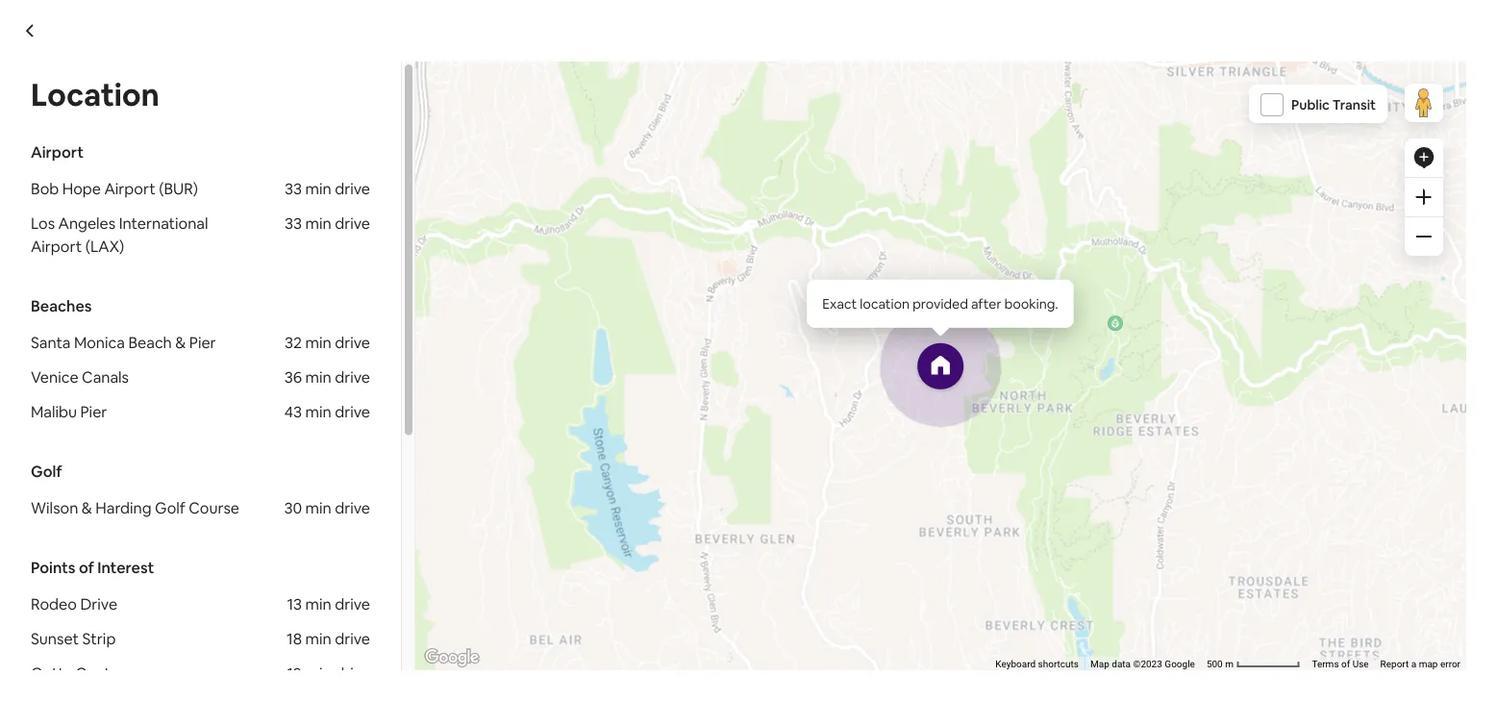 Task type: vqa. For each thing, say whether or not it's contained in the screenshot.
JANUARY, on the top right of page
no



Task type: describe. For each thing, give the bounding box(es) containing it.
review
[[931, 518, 982, 538]]

0 vertical spatial venice canals
[[749, 202, 847, 221]]

cancellation
[[931, 434, 1022, 453]]

harding
[[95, 498, 152, 517]]

google image
[[420, 645, 484, 670]]

0 vertical spatial show more button
[[567, 576, 664, 596]]

0 vertical spatial more
[[610, 576, 648, 596]]

covid-
[[1007, 557, 1060, 576]]

19.
[[1060, 557, 1079, 576]]

location dialog
[[0, 0, 1498, 701]]

or
[[1183, 537, 1198, 557]]

1 vertical spatial show
[[931, 599, 971, 619]]

security
[[567, 534, 625, 553]]

you
[[1035, 537, 1061, 557]]

keyboard shortcuts for left keyboard shortcuts button
[[809, 88, 893, 100]]

carbon
[[591, 464, 641, 484]]

cancel
[[931, 464, 980, 484]]

map for left keyboard shortcuts button
[[904, 88, 923, 100]]

a for left keyboard shortcuts button
[[1225, 88, 1230, 100]]

things to know
[[203, 385, 355, 412]]

the
[[985, 518, 1009, 538]]

0 horizontal spatial of
[[79, 557, 94, 577]]

cancellation
[[1084, 518, 1170, 538]]

1 horizontal spatial bob hope airport (bur)
[[203, 167, 370, 187]]

applies
[[931, 537, 982, 557]]

terms for 500 m button related to report a map error link for left keyboard shortcuts button
[[1126, 88, 1153, 100]]

drag pegman onto the map to open street view image
[[1405, 84, 1444, 122]]

location
[[31, 74, 159, 114]]

report for the bottommost keyboard shortcuts button's report a map error link
[[1381, 658, 1409, 670]]

report a map error link for the bottommost keyboard shortcuts button
[[1381, 658, 1461, 670]]

full
[[1060, 518, 1081, 538]]

safety
[[567, 434, 614, 453]]

no for no carbon monoxide alarm
[[567, 464, 587, 484]]

am
[[365, 499, 389, 519]]

1 horizontal spatial beach
[[847, 167, 890, 187]]

partial
[[1199, 464, 1244, 484]]

0 vertical spatial 32
[[1104, 167, 1121, 187]]

nov
[[1120, 464, 1148, 484]]

rodeo
[[31, 594, 77, 614]]

1 horizontal spatial show more
[[931, 599, 1012, 619]]

beaches inside location dialog
[[31, 296, 92, 315]]

500 m for 500 m button in location dialog
[[1207, 658, 1236, 670]]

before for cancel
[[984, 464, 1031, 484]]

add a place to the map image
[[1413, 146, 1436, 169]]

if
[[1022, 537, 1032, 557]]

report a map error link for left keyboard shortcuts button
[[1194, 88, 1274, 100]]

keyboard for the bottommost keyboard shortcuts button
[[996, 658, 1036, 670]]

hope inside location dialog
[[62, 178, 101, 198]]

terms of use link for 500 m button related to report a map error link for left keyboard shortcuts button
[[1126, 88, 1183, 100]]

shortcuts for left keyboard shortcuts button
[[852, 88, 893, 100]]

0 vertical spatial show more
[[567, 576, 648, 596]]

rodeo drive
[[31, 594, 117, 614]]

30
[[284, 498, 302, 517]]

keyboard shortcuts for the bottommost keyboard shortcuts button
[[996, 658, 1079, 670]]

0 vertical spatial (lax)
[[438, 202, 477, 221]]

cancellation policy
[[931, 434, 1069, 453]]

a for the bottommost keyboard shortcuts button
[[1412, 658, 1417, 670]]

course
[[189, 498, 240, 517]]

1 horizontal spatial alarm
[[718, 464, 758, 484]]

device
[[760, 534, 807, 553]]

0 horizontal spatial keyboard shortcuts button
[[809, 87, 893, 101]]

1 horizontal spatial malibu
[[749, 236, 795, 256]]

venice canals inside location dialog
[[31, 367, 129, 387]]

getty
[[31, 663, 72, 683]]

google map
showing 1 point of interest. region inside location dialog
[[364, 52, 1498, 701]]

venice inside location dialog
[[31, 367, 78, 387]]

points
[[31, 557, 76, 577]]

check-
[[1035, 464, 1083, 484]]

cancel before check-in on nov 3 for a partial refund.
[[931, 464, 1244, 503]]

500 m button for the bottommost keyboard shortcuts button's report a map error link
[[1201, 657, 1307, 671]]

1 vertical spatial more
[[974, 599, 1012, 619]]

beach inside location dialog
[[128, 332, 172, 352]]

19
[[287, 663, 302, 683]]

18
[[287, 629, 302, 648]]

11:00
[[327, 499, 362, 519]]

report a map error for the bottommost keyboard shortcuts button's report a map error link
[[1381, 658, 1461, 670]]

camera/recording
[[629, 534, 757, 553]]

safety & property
[[567, 434, 696, 453]]

public
[[1292, 96, 1330, 113]]

(lax) inside los angeles international airport (lax)
[[85, 236, 124, 256]]

wilson & harding golf course
[[31, 498, 240, 517]]

0 vertical spatial monica
[[793, 167, 843, 187]]

1 horizontal spatial los
[[203, 202, 227, 221]]

32 min drive inside location dialog
[[285, 332, 370, 352]]

sunset
[[31, 629, 79, 648]]

smoke
[[591, 499, 638, 519]]

refund.
[[931, 484, 982, 503]]

map for the bottommost keyboard shortcuts button
[[1091, 658, 1110, 670]]

map for the bottommost keyboard shortcuts button's report a map error link
[[1419, 658, 1438, 670]]

checkout
[[203, 499, 272, 519]]

points of interest
[[31, 557, 154, 577]]

zoom out image
[[1417, 229, 1432, 244]]

los inside los angeles international airport (lax)
[[31, 213, 55, 233]]

0 horizontal spatial policy
[[1025, 434, 1069, 453]]

1 horizontal spatial 36 min drive
[[1103, 202, 1189, 221]]

500 m button for report a map error link for left keyboard shortcuts button
[[1015, 87, 1120, 101]]

monica inside location dialog
[[74, 332, 125, 352]]

1 vertical spatial golf
[[155, 498, 185, 517]]

things
[[203, 385, 269, 412]]

error for report a map error link for left keyboard shortcuts button
[[1254, 88, 1274, 100]]

500 for 500 m button in location dialog
[[1207, 658, 1223, 670]]

m for left keyboard shortcuts button
[[1039, 88, 1047, 100]]

1 horizontal spatial malibu pier
[[749, 236, 826, 256]]

a inside cancel before check-in on nov 3 for a partial refund.
[[1187, 464, 1195, 484]]

©2023 for 500 m button related to report a map error link for left keyboard shortcuts button
[[947, 88, 976, 100]]

terms of use for left keyboard shortcuts button
[[1126, 88, 1183, 100]]

1 horizontal spatial santa
[[749, 167, 789, 187]]

cancel
[[1064, 537, 1110, 557]]

0 vertical spatial golf
[[31, 461, 62, 481]]

©2023 for 500 m button in location dialog
[[1134, 658, 1163, 670]]

to
[[274, 385, 296, 412]]

illness
[[1138, 537, 1180, 557]]

1 horizontal spatial venice
[[749, 202, 797, 221]]

1 vertical spatial keyboard shortcuts button
[[996, 658, 1079, 671]]

santa inside location dialog
[[31, 332, 71, 352]]

32 inside location dialog
[[285, 332, 302, 352]]

bob hope airport (bur) inside location dialog
[[31, 178, 198, 198]]

disruptions
[[1201, 537, 1280, 557]]

use for report a map error link for left keyboard shortcuts button
[[1166, 88, 1183, 100]]

0 vertical spatial santa monica beach & pier
[[749, 167, 935, 187]]

1 horizontal spatial 43
[[1103, 236, 1121, 256]]

1 vertical spatial alarm
[[641, 499, 681, 519]]

1 horizontal spatial (bur)
[[331, 167, 370, 187]]

500 m for 500 m button related to report a map error link for left keyboard shortcuts button
[[1020, 88, 1050, 100]]

monoxide
[[644, 464, 715, 484]]

3
[[1151, 464, 1160, 484]]



Task type: locate. For each thing, give the bounding box(es) containing it.
alarm
[[718, 464, 758, 484], [641, 499, 681, 519]]

keyboard inside location dialog
[[996, 658, 1036, 670]]

0 vertical spatial report
[[1194, 88, 1223, 100]]

no left smoke
[[567, 499, 587, 519]]

getty center
[[31, 663, 125, 683]]

0 vertical spatial terms
[[1126, 88, 1153, 100]]

los angeles international airport (lax) inside location dialog
[[31, 213, 208, 256]]

0 vertical spatial no
[[567, 464, 587, 484]]

before left 11:00
[[276, 499, 323, 519]]

public transit
[[1292, 96, 1376, 113]]

1 horizontal spatial show more button
[[931, 599, 1028, 619]]

1 horizontal spatial angeles
[[230, 202, 288, 221]]

0 vertical spatial santa
[[749, 167, 789, 187]]

bob inside location dialog
[[31, 178, 59, 198]]

hope
[[234, 167, 273, 187], [62, 178, 101, 198]]

bob hope airport (bur)
[[203, 167, 370, 187], [31, 178, 198, 198]]

for right 3
[[1163, 464, 1184, 484]]

0 vertical spatial canals
[[800, 202, 847, 221]]

use inside location dialog
[[1353, 658, 1369, 670]]

los
[[203, 202, 227, 221], [31, 213, 55, 233]]

0 horizontal spatial 32
[[285, 332, 302, 352]]

36
[[1103, 202, 1121, 221], [284, 367, 302, 387]]

1 vertical spatial canals
[[82, 367, 129, 387]]

drive
[[607, 167, 643, 187], [1154, 167, 1189, 187], [335, 178, 370, 198], [607, 202, 643, 221], [1154, 202, 1189, 221], [335, 213, 370, 233], [1154, 236, 1189, 256], [335, 332, 370, 352], [335, 367, 370, 387], [335, 402, 370, 421], [335, 498, 370, 517], [335, 594, 370, 614], [335, 629, 370, 648], [335, 663, 370, 683]]

shortcuts for the bottommost keyboard shortcuts button
[[1038, 658, 1079, 670]]

zoom in image
[[1417, 189, 1432, 205]]

beaches
[[749, 131, 810, 150], [31, 296, 92, 315]]

1 horizontal spatial terms
[[1312, 658, 1339, 670]]

1 horizontal spatial more
[[974, 599, 1012, 619]]

policy up check-
[[1025, 434, 1069, 453]]

even
[[985, 537, 1019, 557]]

0 horizontal spatial venice
[[31, 367, 78, 387]]

0 horizontal spatial shortcuts
[[852, 88, 893, 100]]

0 vertical spatial report a map error
[[1194, 88, 1274, 100]]

before
[[984, 464, 1031, 484], [276, 499, 323, 519]]

know
[[300, 385, 355, 412]]

1 vertical spatial before
[[276, 499, 323, 519]]

2 vertical spatial a
[[1412, 658, 1417, 670]]

0 vertical spatial google
[[979, 88, 1009, 100]]

1 vertical spatial m
[[1226, 658, 1234, 670]]

map for report a map error link for left keyboard shortcuts button
[[1233, 88, 1252, 100]]

0 horizontal spatial hope
[[62, 178, 101, 198]]

0 horizontal spatial terms of use
[[1126, 88, 1183, 100]]

keyboard shortcuts inside location dialog
[[996, 658, 1079, 670]]

malibu inside location dialog
[[31, 402, 77, 421]]

terms of use link for 500 m button in location dialog
[[1312, 658, 1369, 670]]

1 horizontal spatial terms of use link
[[1312, 658, 1369, 670]]

2 no from the top
[[567, 499, 587, 519]]

0 vertical spatial a
[[1225, 88, 1230, 100]]

0 vertical spatial 36
[[1103, 202, 1121, 221]]

0 vertical spatial beaches
[[749, 131, 810, 150]]

500 m button inside location dialog
[[1201, 657, 1307, 671]]

wilson
[[31, 498, 78, 517]]

0 horizontal spatial international
[[119, 213, 208, 233]]

golf left the course
[[155, 498, 185, 517]]

show more button down by
[[931, 599, 1028, 619]]

500 m inside location dialog
[[1207, 658, 1236, 670]]

google for 500 m button in location dialog
[[1165, 658, 1195, 670]]

500 m button
[[1015, 87, 1120, 101], [1201, 657, 1307, 671]]

golf up the wilson on the bottom
[[31, 461, 62, 481]]

sunset strip
[[31, 629, 116, 648]]

drive
[[80, 594, 117, 614]]

keyboard for left keyboard shortcuts button
[[809, 88, 849, 100]]

interest
[[97, 557, 154, 577]]

map
[[904, 88, 923, 100], [1091, 658, 1110, 670]]

0 horizontal spatial show more button
[[567, 576, 664, 596]]

terms inside location dialog
[[1312, 658, 1339, 670]]

1 vertical spatial 43
[[284, 402, 302, 421]]

strip
[[82, 629, 116, 648]]

before inside cancel before check-in on nov 3 for a partial refund.
[[984, 464, 1031, 484]]

los angeles international airport (lax)
[[203, 202, 477, 221], [31, 213, 208, 256]]

keyboard
[[809, 88, 849, 100], [996, 658, 1036, 670]]

36 inside location dialog
[[284, 367, 302, 387]]

caused
[[931, 557, 982, 576]]

0 vertical spatial ©2023
[[947, 88, 976, 100]]

policy inside review the host's full cancellation policy which applies even if you cancel for illness or disruptions caused by covid-19.
[[1173, 518, 1215, 538]]

0 horizontal spatial map
[[904, 88, 923, 100]]

a inside dialog
[[1412, 658, 1417, 670]]

error inside location dialog
[[1441, 658, 1461, 670]]

terms of use link inside location dialog
[[1312, 658, 1369, 670]]

1 vertical spatial 43 min drive
[[284, 402, 370, 421]]

1 no from the top
[[567, 464, 587, 484]]

36 min drive
[[1103, 202, 1189, 221], [284, 367, 370, 387]]

m
[[1039, 88, 1047, 100], [1226, 658, 1234, 670]]

30 min drive
[[284, 498, 370, 517]]

google for 500 m button related to report a map error link for left keyboard shortcuts button
[[979, 88, 1009, 100]]

map inside location dialog
[[1419, 658, 1438, 670]]

1 horizontal spatial data
[[1112, 658, 1131, 670]]

0 vertical spatial show
[[567, 576, 607, 596]]

show
[[567, 576, 607, 596], [931, 599, 971, 619]]

before down cancellation policy on the bottom of page
[[984, 464, 1031, 484]]

0 horizontal spatial bob
[[31, 178, 59, 198]]

0 horizontal spatial alarm
[[641, 499, 681, 519]]

1 horizontal spatial map
[[1091, 658, 1110, 670]]

data inside location dialog
[[1112, 658, 1131, 670]]

show more down caused
[[931, 599, 1012, 619]]

report for report a map error link for left keyboard shortcuts button
[[1194, 88, 1223, 100]]

13
[[287, 594, 302, 614]]

of for left keyboard shortcuts button
[[1155, 88, 1164, 100]]

report a map error
[[1194, 88, 1274, 100], [1381, 658, 1461, 670]]

checkout before 11:00 am
[[203, 499, 389, 519]]

no for no smoke alarm
[[567, 499, 587, 519]]

0 horizontal spatial angeles
[[58, 213, 116, 233]]

your stay location, map pin image
[[918, 343, 964, 389]]

1 horizontal spatial report a map error
[[1381, 658, 1461, 670]]

0 horizontal spatial use
[[1166, 88, 1183, 100]]

malibu pier
[[749, 236, 826, 256], [31, 402, 107, 421]]

0 horizontal spatial report
[[1194, 88, 1223, 100]]

1 vertical spatial beaches
[[31, 296, 92, 315]]

1 horizontal spatial policy
[[1173, 518, 1215, 538]]

angeles inside los angeles international airport (lax)
[[58, 213, 116, 233]]

golf
[[31, 461, 62, 481], [155, 498, 185, 517]]

32
[[1104, 167, 1121, 187], [285, 332, 302, 352]]

1 vertical spatial 32
[[285, 332, 302, 352]]

by
[[986, 557, 1003, 576]]

beach
[[847, 167, 890, 187], [128, 332, 172, 352]]

alarm down no carbon monoxide alarm
[[641, 499, 681, 519]]

1 horizontal spatial ©2023
[[1134, 658, 1163, 670]]

1 horizontal spatial bob
[[203, 167, 231, 187]]

0 horizontal spatial 36 min drive
[[284, 367, 370, 387]]

0 horizontal spatial keyboard
[[809, 88, 849, 100]]

map data ©2023 google inside location dialog
[[1091, 658, 1195, 670]]

airport inside los angeles international airport (lax)
[[31, 236, 82, 256]]

43 min drive
[[1103, 236, 1189, 256], [284, 402, 370, 421]]

airport
[[31, 142, 84, 162], [277, 167, 328, 187], [104, 178, 156, 198], [384, 202, 435, 221], [31, 236, 82, 256]]

1 horizontal spatial international
[[291, 202, 380, 221]]

malibu pier inside location dialog
[[31, 402, 107, 421]]

1 horizontal spatial monica
[[793, 167, 843, 187]]

0 horizontal spatial for
[[1114, 537, 1134, 557]]

18 min drive
[[287, 629, 370, 648]]

1 vertical spatial map data ©2023 google
[[1091, 658, 1195, 670]]

report a map error link
[[1194, 88, 1274, 100], [1381, 658, 1461, 670]]

1 vertical spatial error
[[1441, 658, 1461, 670]]

venice
[[749, 202, 797, 221], [31, 367, 78, 387]]

report
[[1194, 88, 1223, 100], [1381, 658, 1409, 670]]

0 horizontal spatial 500 m
[[1020, 88, 1050, 100]]

1 vertical spatial ©2023
[[1134, 658, 1163, 670]]

which
[[1218, 518, 1260, 538]]

0 vertical spatial map data ©2023 google
[[904, 88, 1009, 100]]

1 vertical spatial no
[[567, 499, 587, 519]]

1 horizontal spatial hope
[[234, 167, 273, 187]]

alarm right monoxide
[[718, 464, 758, 484]]

international inside los angeles international airport (lax)
[[119, 213, 208, 233]]

monica
[[793, 167, 843, 187], [74, 332, 125, 352]]

show down caused
[[931, 599, 971, 619]]

security camera/recording device
[[567, 534, 807, 553]]

angeles
[[230, 202, 288, 221], [58, 213, 116, 233]]

0 horizontal spatial canals
[[82, 367, 129, 387]]

map inside location dialog
[[1091, 658, 1110, 670]]

bob
[[203, 167, 231, 187], [31, 178, 59, 198]]

on
[[1098, 464, 1116, 484]]

0 horizontal spatial google
[[979, 88, 1009, 100]]

data
[[926, 88, 945, 100], [1112, 658, 1131, 670]]

host's
[[1012, 518, 1056, 538]]

1 vertical spatial 500 m button
[[1201, 657, 1307, 671]]

for inside review the host's full cancellation policy which applies even if you cancel for illness or disruptions caused by covid-19.
[[1114, 537, 1134, 557]]

1 vertical spatial keyboard
[[996, 658, 1036, 670]]

1 horizontal spatial 36
[[1103, 202, 1121, 221]]

©2023
[[947, 88, 976, 100], [1134, 658, 1163, 670]]

0 horizontal spatial report a map error
[[1194, 88, 1274, 100]]

13 min drive
[[287, 594, 370, 614]]

venice canals
[[749, 202, 847, 221], [31, 367, 129, 387]]

1 horizontal spatial canals
[[800, 202, 847, 221]]

1 vertical spatial show more
[[931, 599, 1012, 619]]

shortcuts inside location dialog
[[1038, 658, 1079, 670]]

canals
[[800, 202, 847, 221], [82, 367, 129, 387]]

1 vertical spatial report a map error
[[1381, 658, 1461, 670]]

1 vertical spatial data
[[1112, 658, 1131, 670]]

19 min drive
[[287, 663, 370, 683]]

show more button down security
[[567, 576, 664, 596]]

0 horizontal spatial more
[[610, 576, 648, 596]]

0 vertical spatial malibu pier
[[749, 236, 826, 256]]

1 horizontal spatial 43 min drive
[[1103, 236, 1189, 256]]

500 for 500 m button related to report a map error link for left keyboard shortcuts button
[[1020, 88, 1037, 100]]

santa monica beach & pier inside location dialog
[[31, 332, 216, 352]]

international
[[291, 202, 380, 221], [119, 213, 208, 233]]

32 min drive
[[1104, 167, 1189, 187], [285, 332, 370, 352]]

0 vertical spatial 32 min drive
[[1104, 167, 1189, 187]]

0 vertical spatial m
[[1039, 88, 1047, 100]]

0 horizontal spatial venice canals
[[31, 367, 129, 387]]

a
[[1225, 88, 1230, 100], [1187, 464, 1195, 484], [1412, 658, 1417, 670]]

0 horizontal spatial terms
[[1126, 88, 1153, 100]]

min
[[578, 167, 604, 187], [1124, 167, 1150, 187], [305, 178, 332, 198], [578, 202, 604, 221], [1124, 202, 1150, 221], [305, 213, 332, 233], [1124, 236, 1150, 256], [305, 332, 332, 352], [305, 367, 332, 387], [305, 402, 332, 421], [305, 498, 332, 517], [305, 594, 332, 614], [305, 629, 332, 648], [305, 663, 332, 683]]

review the host's full cancellation policy which applies even if you cancel for illness or disruptions caused by covid-19.
[[931, 518, 1280, 576]]

use for the bottommost keyboard shortcuts button's report a map error link
[[1353, 658, 1369, 670]]

google
[[979, 88, 1009, 100], [1165, 658, 1195, 670]]

show more
[[567, 576, 648, 596], [931, 599, 1012, 619]]

report a map error inside location dialog
[[1381, 658, 1461, 670]]

0 horizontal spatial data
[[926, 88, 945, 100]]

m inside location dialog
[[1226, 658, 1234, 670]]

0 vertical spatial malibu
[[749, 236, 795, 256]]

for inside cancel before check-in on nov 3 for a partial refund.
[[1163, 464, 1184, 484]]

property
[[631, 434, 696, 453]]

(bur)
[[331, 167, 370, 187], [159, 178, 198, 198]]

terms for 500 m button in location dialog
[[1312, 658, 1339, 670]]

1 vertical spatial malibu pier
[[31, 402, 107, 421]]

error
[[1254, 88, 1274, 100], [1441, 658, 1461, 670]]

36 min drive inside location dialog
[[284, 367, 370, 387]]

center
[[76, 663, 125, 683]]

show more down security
[[567, 576, 648, 596]]

0 horizontal spatial show
[[567, 576, 607, 596]]

of for the bottommost keyboard shortcuts button
[[1342, 658, 1351, 670]]

terms of use inside location dialog
[[1312, 658, 1369, 670]]

1 vertical spatial report
[[1381, 658, 1409, 670]]

0 vertical spatial map
[[904, 88, 923, 100]]

1 vertical spatial show more button
[[931, 599, 1028, 619]]

google map
showing 1 point of interest. region
[[164, 0, 1396, 295], [364, 52, 1498, 701]]

transit
[[1333, 96, 1376, 113]]

terms of use for the bottommost keyboard shortcuts button
[[1312, 658, 1369, 670]]

for left illness
[[1114, 537, 1134, 557]]

43 min drive inside location dialog
[[284, 402, 370, 421]]

1 horizontal spatial beaches
[[749, 131, 810, 150]]

m for the bottommost keyboard shortcuts button
[[1226, 658, 1234, 670]]

policy left which
[[1173, 518, 1215, 538]]

canals inside location dialog
[[82, 367, 129, 387]]

43
[[1103, 236, 1121, 256], [284, 402, 302, 421]]

map
[[1233, 88, 1252, 100], [1419, 658, 1438, 670]]

report a map error for report a map error link for left keyboard shortcuts button
[[1194, 88, 1274, 100]]

no carbon monoxide alarm
[[567, 464, 758, 484]]

google inside location dialog
[[1165, 658, 1195, 670]]

500 inside location dialog
[[1207, 658, 1223, 670]]

before for checkout
[[276, 499, 323, 519]]

no down safety
[[567, 464, 587, 484]]

error for the bottommost keyboard shortcuts button's report a map error link
[[1441, 658, 1461, 670]]

0 vertical spatial 43 min drive
[[1103, 236, 1189, 256]]

santa monica beach & pier
[[749, 167, 935, 187], [31, 332, 216, 352]]

more down security
[[610, 576, 648, 596]]

0 horizontal spatial error
[[1254, 88, 1274, 100]]

no
[[567, 464, 587, 484], [567, 499, 587, 519]]

show down security
[[567, 576, 607, 596]]

more down by
[[974, 599, 1012, 619]]

1 horizontal spatial keyboard shortcuts
[[996, 658, 1079, 670]]

shortcuts
[[852, 88, 893, 100], [1038, 658, 1079, 670]]

©2023 inside location dialog
[[1134, 658, 1163, 670]]

report inside location dialog
[[1381, 658, 1409, 670]]

43 inside location dialog
[[284, 402, 302, 421]]

map data ©2023 google for the bottommost keyboard shortcuts button
[[1091, 658, 1195, 670]]

(bur) inside location dialog
[[159, 178, 198, 198]]

map data ©2023 google for left keyboard shortcuts button
[[904, 88, 1009, 100]]

33 min drive
[[557, 167, 643, 187], [285, 178, 370, 198], [557, 202, 643, 221], [285, 213, 370, 233]]

1 vertical spatial terms
[[1312, 658, 1339, 670]]

1 horizontal spatial m
[[1226, 658, 1234, 670]]

in
[[1083, 464, 1095, 484]]

no smoke alarm
[[567, 499, 681, 519]]



